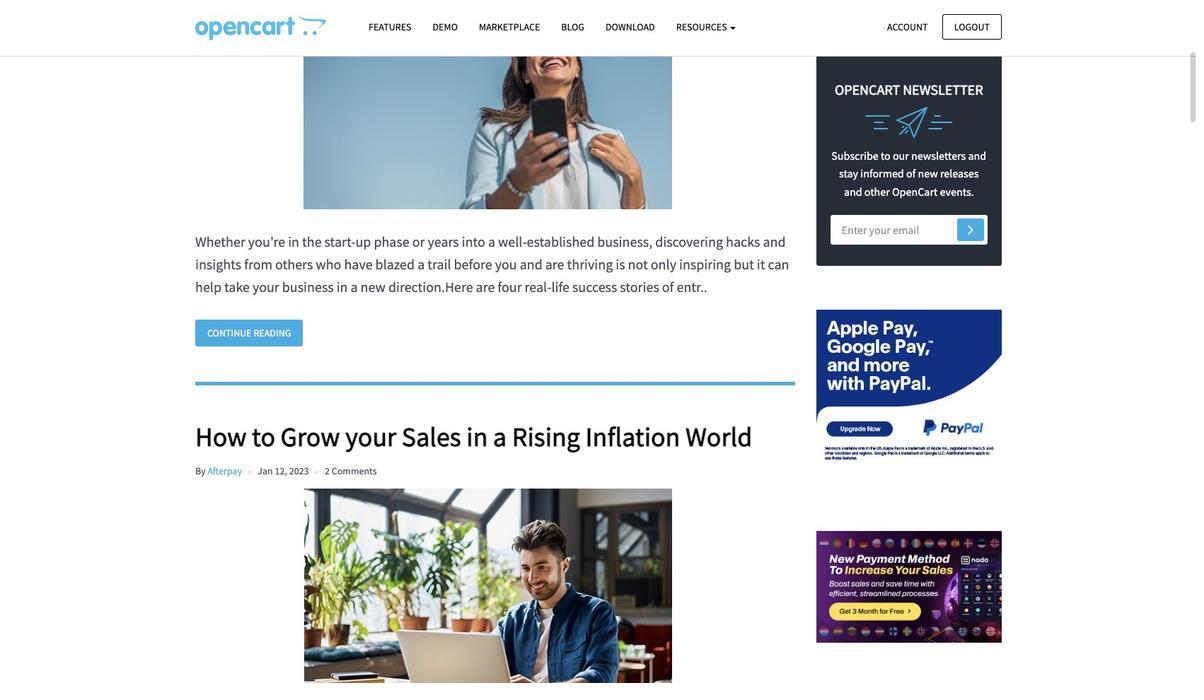 Task type: locate. For each thing, give the bounding box(es) containing it.
1 vertical spatial in
[[337, 278, 348, 296]]

established
[[527, 233, 595, 250]]

0 horizontal spatial of
[[663, 278, 674, 296]]

have
[[344, 255, 373, 273]]

1 vertical spatial opencart
[[893, 185, 938, 199]]

1 vertical spatial your
[[346, 421, 397, 454]]

1 horizontal spatial are
[[546, 255, 565, 273]]

is
[[616, 255, 626, 273]]

to up jan
[[252, 421, 275, 454]]

you're
[[248, 233, 285, 250]]

marketplace
[[479, 21, 540, 33]]

0 vertical spatial your
[[253, 278, 280, 296]]

are up "life" on the left top
[[546, 255, 565, 273]]

only
[[651, 255, 677, 273]]

business
[[282, 278, 334, 296]]

0 vertical spatial new
[[919, 166, 939, 181]]

1 vertical spatial are
[[476, 278, 495, 296]]

angle right image
[[968, 221, 974, 238]]

years
[[428, 233, 459, 250]]

opencart up subscribe
[[835, 80, 901, 98]]

account link
[[876, 14, 941, 40]]

new
[[919, 166, 939, 181], [361, 278, 386, 296]]

download link
[[595, 15, 666, 40]]

of inside the whether you're in the start-up phase or years into a well-established business, discovering hacks and insights from others who have blazed a trail before you and are thriving is not only inspiring but it can help take your business in a new direction.here are four real-life success stories of entr..
[[663, 278, 674, 296]]

are left four
[[476, 278, 495, 296]]

in left the on the left top
[[288, 233, 300, 250]]

how to grow your sales in a rising inflation world
[[195, 421, 753, 454]]

direction.here
[[389, 278, 473, 296]]

opencart - blog image
[[195, 15, 326, 40]]

to for how
[[252, 421, 275, 454]]

it
[[757, 255, 766, 273]]

in right 'sales'
[[467, 421, 488, 454]]

and
[[969, 148, 987, 163], [845, 185, 863, 199], [763, 233, 786, 250], [520, 255, 543, 273]]

your down from
[[253, 278, 280, 296]]

up
[[356, 233, 371, 250]]

releases
[[941, 166, 979, 181]]

0 horizontal spatial new
[[361, 278, 386, 296]]

opencart down 'informed'
[[893, 185, 938, 199]]

in
[[288, 233, 300, 250], [337, 278, 348, 296], [467, 421, 488, 454]]

your
[[253, 278, 280, 296], [346, 421, 397, 454]]

1 vertical spatial of
[[663, 278, 674, 296]]

1 horizontal spatial new
[[919, 166, 939, 181]]

opencart
[[835, 80, 901, 98], [893, 185, 938, 199]]

1 horizontal spatial to
[[881, 148, 891, 163]]

1 vertical spatial to
[[252, 421, 275, 454]]

0 vertical spatial to
[[881, 148, 891, 163]]

informed
[[861, 166, 905, 181]]

2 vertical spatial in
[[467, 421, 488, 454]]

newsletters
[[912, 148, 967, 163]]

logout
[[955, 20, 990, 33]]

of down our
[[907, 166, 916, 181]]

into
[[462, 233, 486, 250]]

a
[[488, 233, 496, 250], [418, 255, 425, 273], [351, 278, 358, 296], [494, 421, 507, 454]]

or
[[413, 233, 425, 250]]

continue
[[207, 327, 252, 340]]

stories
[[620, 278, 660, 296]]

1 vertical spatial new
[[361, 278, 386, 296]]

0 horizontal spatial are
[[476, 278, 495, 296]]

you
[[495, 255, 517, 273]]

and up real-
[[520, 255, 543, 273]]

subscribe
[[832, 148, 879, 163]]

new inside subscribe to our newsletters and stay informed of new releases and other opencart events.
[[919, 166, 939, 181]]

1 horizontal spatial of
[[907, 166, 916, 181]]

0 vertical spatial in
[[288, 233, 300, 250]]

who
[[316, 255, 342, 273]]

new down have in the top left of the page
[[361, 278, 386, 296]]

0 vertical spatial opencart
[[835, 80, 901, 98]]

discovering
[[656, 233, 724, 250]]

reading
[[254, 327, 291, 340]]

to inside subscribe to our newsletters and stay informed of new releases and other opencart events.
[[881, 148, 891, 163]]

your up comments
[[346, 421, 397, 454]]

whether you're in the start-up phase or years into a well-established business, discovering hacks and insights from others who have blazed a trail before you and are thriving is not only inspiring but it can help take your business in a new direction.here are four real-life success stories of entr..
[[195, 233, 790, 296]]

help
[[195, 278, 222, 296]]

0 horizontal spatial your
[[253, 278, 280, 296]]

rising
[[512, 421, 581, 454]]

0 vertical spatial are
[[546, 255, 565, 273]]

to left our
[[881, 148, 891, 163]]

1 horizontal spatial your
[[346, 421, 397, 454]]

logout link
[[943, 14, 1003, 40]]

of down only
[[663, 278, 674, 296]]

a down have in the top left of the page
[[351, 278, 358, 296]]

account
[[888, 20, 929, 33]]

comments
[[332, 465, 377, 478]]

to
[[881, 148, 891, 163], [252, 421, 275, 454]]

0 horizontal spatial in
[[288, 233, 300, 250]]

real-
[[525, 278, 552, 296]]

of
[[907, 166, 916, 181], [663, 278, 674, 296]]

events.
[[941, 185, 975, 199]]

0 horizontal spatial to
[[252, 421, 275, 454]]

life
[[552, 278, 570, 296]]

in down 'who'
[[337, 278, 348, 296]]

new inside the whether you're in the start-up phase or years into a well-established business, discovering hacks and insights from others who have blazed a trail before you and are thriving is not only inspiring but it can help take your business in a new direction.here are four real-life success stories of entr..
[[361, 278, 386, 296]]

other
[[865, 185, 891, 199]]

by afterpay
[[195, 465, 242, 478]]

others
[[275, 255, 313, 273]]

new down newsletters
[[919, 166, 939, 181]]

demo
[[433, 21, 458, 33]]

opencart newsletter
[[835, 80, 984, 98]]

2 comments
[[325, 465, 377, 478]]

inspiring
[[680, 255, 731, 273]]

12,
[[275, 465, 287, 478]]

business,
[[598, 233, 653, 250]]

are
[[546, 255, 565, 273], [476, 278, 495, 296]]

sales
[[402, 421, 461, 454]]

thriving
[[567, 255, 613, 273]]

afterpay
[[208, 465, 242, 478]]

trail
[[428, 255, 451, 273]]

from
[[244, 255, 273, 273]]

0 vertical spatial of
[[907, 166, 916, 181]]

a left rising at the bottom of page
[[494, 421, 507, 454]]



Task type: describe. For each thing, give the bounding box(es) containing it.
by
[[195, 465, 206, 478]]

continue reading link
[[195, 320, 303, 347]]

grow
[[281, 421, 340, 454]]

insights
[[195, 255, 241, 273]]

continue reading
[[207, 327, 291, 340]]

a left trail
[[418, 255, 425, 273]]

2
[[325, 465, 330, 478]]

afterpay link
[[208, 465, 242, 478]]

can
[[769, 255, 790, 273]]

the
[[302, 233, 322, 250]]

to for subscribe
[[881, 148, 891, 163]]

blog
[[562, 21, 585, 33]]

jan 12, 2023
[[258, 465, 309, 478]]

of inside subscribe to our newsletters and stay informed of new releases and other opencart events.
[[907, 166, 916, 181]]

2 horizontal spatial in
[[467, 421, 488, 454]]

entr..
[[677, 278, 708, 296]]

newsletter
[[903, 80, 984, 98]]

blog link
[[551, 15, 595, 40]]

features link
[[358, 15, 422, 40]]

features
[[369, 21, 412, 33]]

Enter your email text field
[[831, 215, 988, 245]]

resources link
[[666, 15, 747, 40]]

blazed
[[376, 255, 415, 273]]

inflation
[[586, 421, 681, 454]]

2023
[[289, 465, 309, 478]]

noda image
[[817, 495, 1003, 681]]

and down stay
[[845, 185, 863, 199]]

our
[[893, 148, 910, 163]]

a right into
[[488, 233, 496, 250]]

take
[[224, 278, 250, 296]]

jan
[[258, 465, 273, 478]]

paypal blog image
[[817, 295, 1003, 481]]

start-
[[325, 233, 356, 250]]

four
[[498, 278, 522, 296]]

how
[[195, 421, 247, 454]]

how to grow your sales in a rising inflation world link
[[195, 421, 795, 454]]

and up releases
[[969, 148, 987, 163]]

your inside the whether you're in the start-up phase or years into a well-established business, discovering hacks and insights from others who have blazed a trail before you and are thriving is not only inspiring but it can help take your business in a new direction.here are four real-life success stories of entr..
[[253, 278, 280, 296]]

before
[[454, 255, 493, 273]]

well-
[[498, 233, 527, 250]]

marketplace link
[[469, 15, 551, 40]]

but
[[734, 255, 755, 273]]

how to grow your sales in a rising inflation world image
[[195, 489, 782, 684]]

hacks
[[726, 233, 761, 250]]

not
[[628, 255, 648, 273]]

stay
[[840, 166, 859, 181]]

1 horizontal spatial in
[[337, 278, 348, 296]]

inspirational success stories to get your business growing image
[[195, 0, 782, 209]]

phase
[[374, 233, 410, 250]]

opencart inside subscribe to our newsletters and stay informed of new releases and other opencart events.
[[893, 185, 938, 199]]

and up can
[[763, 233, 786, 250]]

whether
[[195, 233, 246, 250]]

demo link
[[422, 15, 469, 40]]

download
[[606, 21, 655, 33]]

resources
[[677, 21, 730, 33]]

subscribe to our newsletters and stay informed of new releases and other opencart events.
[[832, 148, 987, 199]]

world
[[686, 421, 753, 454]]

success
[[573, 278, 618, 296]]



Task type: vqa. For each thing, say whether or not it's contained in the screenshot.
thriving
yes



